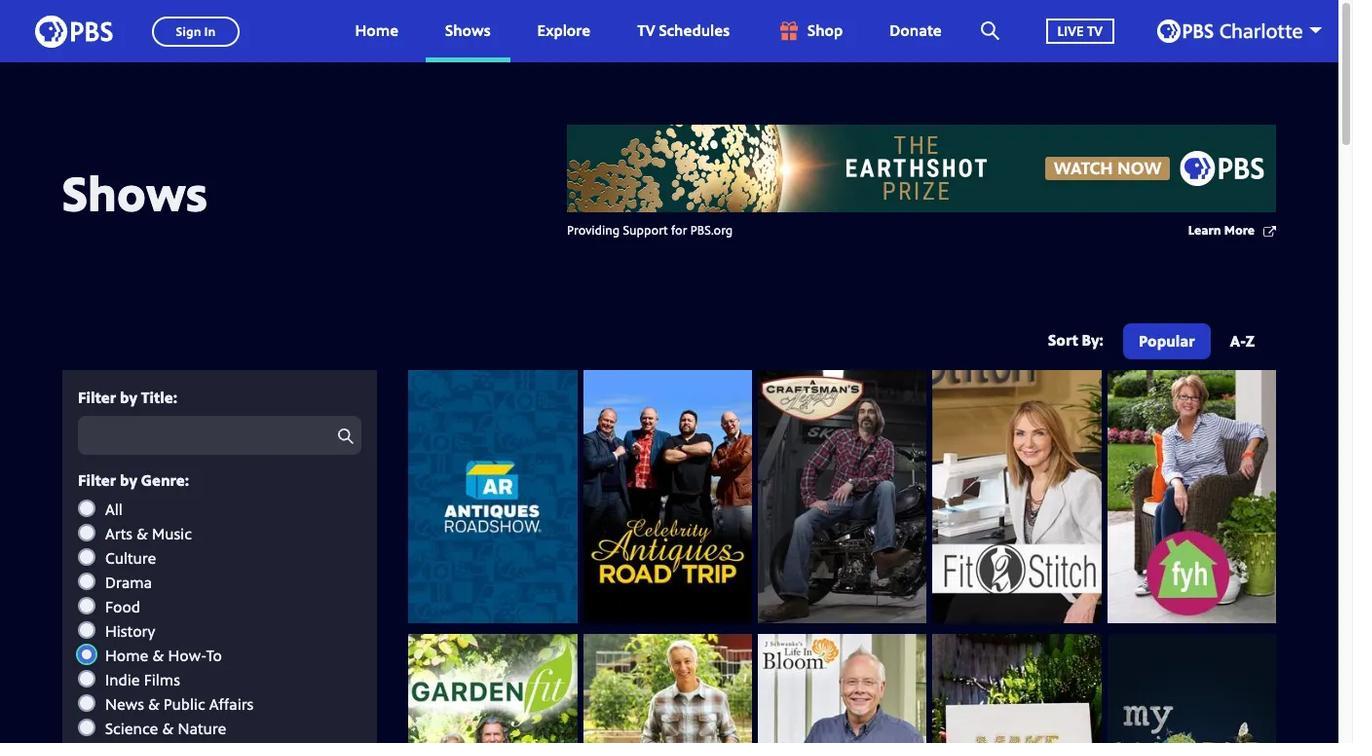 Task type: vqa. For each thing, say whether or not it's contained in the screenshot.
Filter by Title:
yes



Task type: describe. For each thing, give the bounding box(es) containing it.
a-
[[1230, 330, 1246, 352]]

pbs.org
[[691, 221, 733, 239]]

learn
[[1188, 221, 1221, 239]]

z
[[1246, 330, 1255, 352]]

by:
[[1082, 329, 1104, 350]]

public
[[164, 693, 205, 715]]

& down films
[[148, 693, 160, 715]]

to
[[206, 645, 222, 666]]

0 vertical spatial home
[[355, 20, 399, 41]]

my world too image
[[1107, 634, 1276, 743]]

donate
[[890, 20, 942, 41]]

learn more link
[[1188, 221, 1276, 241]]

donate link
[[870, 0, 961, 62]]

1 vertical spatial shows
[[62, 159, 207, 226]]

& down public
[[162, 718, 174, 739]]

providing support for pbs.org
[[567, 221, 733, 239]]

all
[[105, 499, 123, 520]]

filter for filter by title:
[[78, 387, 116, 408]]

tv schedules link
[[618, 0, 749, 62]]

gardenfit image
[[409, 634, 577, 743]]

explore link
[[518, 0, 610, 62]]

shop link
[[757, 0, 863, 62]]

more
[[1224, 221, 1255, 239]]

providing
[[567, 221, 620, 239]]

arts
[[105, 523, 132, 544]]

advertisement region
[[567, 125, 1276, 212]]

j schwanke's life in bloom image
[[758, 634, 927, 743]]

live tv
[[1058, 21, 1103, 40]]

0 horizontal spatial tv
[[637, 20, 655, 41]]

growing a greener world image
[[583, 634, 752, 743]]

culture
[[105, 547, 156, 569]]

home inside the filter by genre: all arts & music culture drama food history home & how-to indie films news & public affairs science & nature
[[105, 645, 149, 666]]

drama
[[105, 572, 152, 593]]

for your home image
[[1107, 370, 1276, 624]]

by for title:
[[120, 387, 137, 408]]

filter for filter by genre: all arts & music culture drama food history home & how-to indie films news & public affairs science & nature
[[78, 470, 116, 491]]

search image
[[981, 21, 999, 40]]

sort
[[1048, 329, 1078, 350]]

for
[[671, 221, 687, 239]]

a-z
[[1230, 330, 1255, 352]]

shop
[[808, 20, 843, 41]]

home link
[[336, 0, 418, 62]]

a craftsman's legacy image
[[758, 370, 927, 624]]

popular
[[1139, 330, 1195, 352]]

& up films
[[152, 645, 164, 666]]

music
[[152, 523, 192, 544]]

1 horizontal spatial tv
[[1087, 21, 1103, 40]]

food
[[105, 596, 140, 617]]



Task type: locate. For each thing, give the bounding box(es) containing it.
sort by:
[[1048, 329, 1104, 350]]

genre:
[[141, 470, 189, 491]]

affairs
[[209, 693, 254, 715]]

tv schedules
[[637, 20, 730, 41]]

sort by: element
[[1119, 323, 1270, 365]]

1 horizontal spatial shows
[[445, 20, 491, 41]]

2 filter from the top
[[78, 470, 116, 491]]

filter inside the filter by genre: all arts & music culture drama food history home & how-to indie films news & public affairs science & nature
[[78, 470, 116, 491]]

0 vertical spatial filter
[[78, 387, 116, 408]]

filter up all
[[78, 470, 116, 491]]

tv
[[637, 20, 655, 41], [1087, 21, 1103, 40]]

1 vertical spatial filter
[[78, 470, 116, 491]]

1 filter from the top
[[78, 387, 116, 408]]

filter by title:
[[78, 387, 177, 408]]

antiques roadshow image
[[409, 370, 577, 624]]

by inside the filter by genre: all arts & music culture drama food history home & how-to indie films news & public affairs science & nature
[[120, 470, 137, 491]]

0 horizontal spatial home
[[105, 645, 149, 666]]

by
[[120, 387, 137, 408], [120, 470, 137, 491]]

by left title:
[[120, 387, 137, 408]]

shows link
[[426, 0, 510, 62]]

1 vertical spatial by
[[120, 470, 137, 491]]

science
[[105, 718, 158, 739]]

home
[[355, 20, 399, 41], [105, 645, 149, 666]]

filter by genre: element
[[78, 499, 362, 739]]

celebrity antiques road trip image
[[583, 370, 752, 624]]

live tv link
[[1027, 0, 1134, 62]]

title:
[[141, 387, 177, 408]]

support
[[623, 221, 668, 239]]

Filter by Title: text field
[[78, 416, 362, 455]]

home down history
[[105, 645, 149, 666]]

1 horizontal spatial home
[[355, 20, 399, 41]]

0 horizontal spatial shows
[[62, 159, 207, 226]]

nature
[[178, 718, 226, 739]]

filter by genre: all arts & music culture drama food history home & how-to indie films news & public affairs science & nature
[[78, 470, 254, 739]]

how-
[[168, 645, 206, 666]]

home left shows link
[[355, 20, 399, 41]]

make your mark image
[[933, 634, 1102, 743]]

&
[[136, 523, 148, 544], [152, 645, 164, 666], [148, 693, 160, 715], [162, 718, 174, 739]]

filter left title:
[[78, 387, 116, 408]]

live
[[1058, 21, 1084, 40]]

tv left the schedules
[[637, 20, 655, 41]]

learn more
[[1188, 221, 1255, 239]]

by up all
[[120, 470, 137, 491]]

pbs charlotte image
[[1157, 19, 1303, 43]]

history
[[105, 620, 155, 642]]

1 vertical spatial home
[[105, 645, 149, 666]]

by for genre:
[[120, 470, 137, 491]]

filter
[[78, 387, 116, 408], [78, 470, 116, 491]]

2 by from the top
[[120, 470, 137, 491]]

1 by from the top
[[120, 387, 137, 408]]

0 vertical spatial shows
[[445, 20, 491, 41]]

shows
[[445, 20, 491, 41], [62, 159, 207, 226]]

pbs image
[[35, 9, 113, 53]]

news
[[105, 693, 144, 715]]

tv right the live on the right top of the page
[[1087, 21, 1103, 40]]

schedules
[[659, 20, 730, 41]]

fit 2 stitch image
[[933, 370, 1102, 624]]

0 vertical spatial by
[[120, 387, 137, 408]]

& right arts
[[136, 523, 148, 544]]

indie
[[105, 669, 140, 690]]

explore
[[537, 20, 591, 41]]

films
[[144, 669, 180, 690]]



